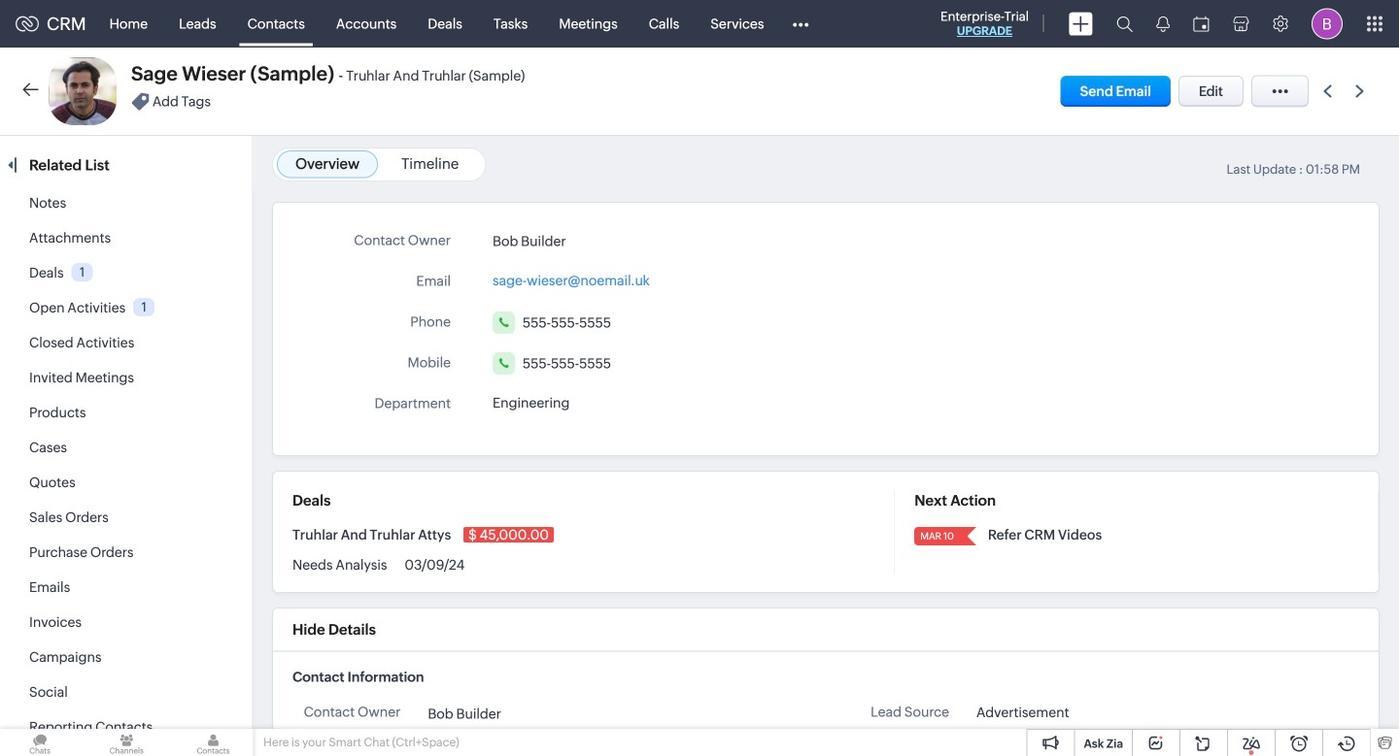 Task type: locate. For each thing, give the bounding box(es) containing it.
signals image
[[1156, 16, 1170, 32]]

profile image
[[1312, 8, 1343, 39]]

chats image
[[0, 730, 80, 757]]

profile element
[[1300, 0, 1354, 47]]

logo image
[[16, 16, 39, 32]]

contacts image
[[173, 730, 253, 757]]

create menu element
[[1057, 0, 1105, 47]]

search image
[[1116, 16, 1133, 32]]

next record image
[[1355, 85, 1368, 98]]



Task type: vqa. For each thing, say whether or not it's contained in the screenshot.
Next Record icon on the top of page
yes



Task type: describe. For each thing, give the bounding box(es) containing it.
channels image
[[87, 730, 167, 757]]

Other Modules field
[[780, 8, 821, 39]]

signals element
[[1145, 0, 1181, 48]]

calendar image
[[1193, 16, 1210, 32]]

previous record image
[[1323, 85, 1332, 98]]

search element
[[1105, 0, 1145, 48]]

create menu image
[[1069, 12, 1093, 35]]



